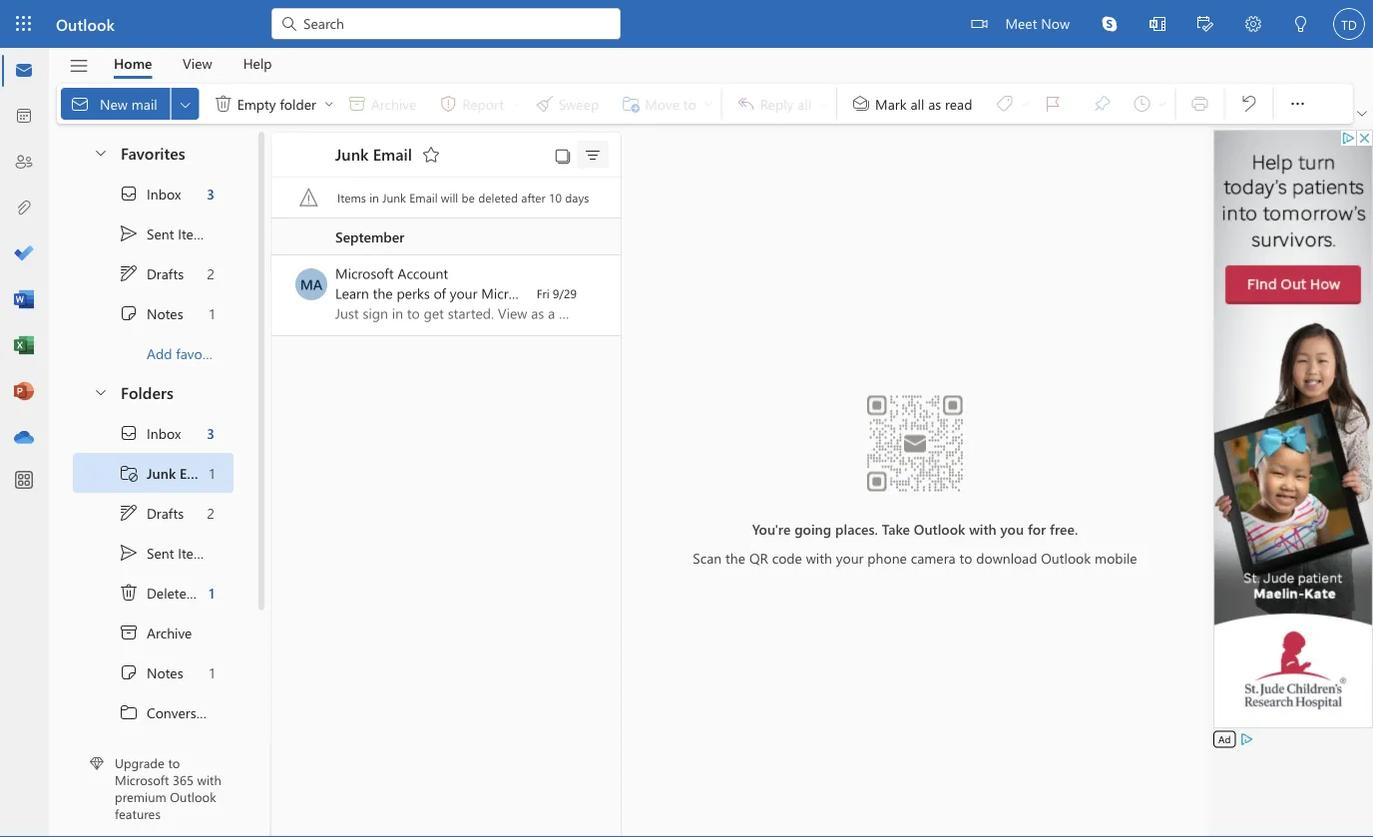 Task type: vqa. For each thing, say whether or not it's contained in the screenshot.


Task type: describe. For each thing, give the bounding box(es) containing it.
account
[[398, 264, 448, 282]]

 button
[[321, 88, 337, 120]]

for
[[1028, 520, 1046, 538]]

 for  dropdown button at the top left of page
[[177, 96, 193, 112]]

 new mail
[[70, 94, 157, 114]]

 button
[[1134, 0, 1182, 50]]

with inside upgrade to microsoft 365 with premium outlook features
[[197, 771, 221, 789]]

 sent items inside tree
[[119, 543, 212, 563]]

junk email 
[[335, 143, 441, 165]]

going
[[795, 520, 832, 538]]

new
[[100, 94, 128, 113]]


[[1150, 16, 1166, 32]]

learn the perks of your microsoft account
[[335, 284, 592, 302]]

favorites
[[121, 141, 185, 163]]


[[421, 145, 441, 165]]

september
[[335, 227, 405, 246]]

you're
[[752, 520, 791, 538]]

4 1 from the top
[[209, 663, 215, 682]]

features
[[115, 805, 161, 823]]

2 horizontal spatial microsoft
[[481, 284, 540, 302]]

camera
[[911, 548, 956, 567]]

outlook inside banner
[[56, 13, 115, 34]]

1 inside favorites tree
[[209, 304, 215, 323]]

set your advertising preferences image
[[1239, 732, 1255, 748]]

ma
[[300, 275, 323, 293]]

 inside favorites tree
[[119, 224, 139, 244]]

notes inside favorites tree
[[147, 304, 183, 323]]


[[554, 147, 572, 165]]

phone
[[868, 548, 907, 567]]

 search field
[[271, 0, 621, 45]]

view button
[[168, 48, 227, 79]]

more apps image
[[14, 471, 34, 491]]


[[583, 146, 603, 166]]

 button
[[1182, 0, 1230, 50]]

help button
[[228, 48, 287, 79]]

 notes inside favorites tree
[[119, 303, 183, 323]]

home
[[114, 54, 152, 72]]

meet
[[1005, 13, 1037, 32]]

 button for favorites
[[83, 134, 117, 171]]

Select a message checkbox
[[295, 268, 335, 300]]

upgrade to microsoft 365 with premium outlook features
[[115, 754, 221, 823]]


[[1294, 16, 1310, 32]]


[[119, 703, 139, 723]]

2  from the top
[[119, 543, 139, 563]]

 archive
[[119, 623, 192, 643]]

download
[[976, 548, 1037, 567]]

 button
[[1353, 104, 1371, 124]]

 button
[[1229, 88, 1269, 120]]

all
[[911, 94, 925, 113]]

people image
[[14, 153, 34, 173]]

to inside you're going places. take outlook with you for free. scan the qr code with your phone camera to download outlook mobile
[[960, 548, 972, 567]]

folder
[[280, 94, 316, 113]]


[[70, 94, 90, 114]]


[[1239, 94, 1259, 114]]

your inside you're going places. take outlook with you for free. scan the qr code with your phone camera to download outlook mobile
[[836, 548, 864, 567]]

folders
[[121, 381, 174, 402]]

td image
[[1333, 8, 1365, 40]]

meet now
[[1005, 13, 1070, 32]]

 for 
[[119, 423, 139, 443]]

 drafts for 
[[119, 263, 184, 283]]

microsoft account image
[[295, 268, 327, 300]]


[[1357, 109, 1367, 119]]

 for  button inside folders tree item
[[93, 384, 109, 400]]

 inside  empty folder 
[[323, 98, 335, 110]]


[[972, 16, 988, 32]]

mark
[[875, 94, 907, 113]]

junk inside " junk email 1"
[[147, 464, 176, 482]]

perks
[[397, 284, 430, 302]]

items inside favorites tree
[[178, 224, 212, 243]]

10
[[549, 190, 562, 206]]

365
[[173, 771, 194, 789]]

 for  button inside the favorites tree item
[[93, 144, 109, 160]]

1  tree item from the top
[[73, 214, 234, 254]]

2  tree item from the top
[[73, 653, 234, 693]]

left-rail-appbar navigation
[[4, 48, 44, 461]]

microsoft account
[[335, 264, 448, 282]]

9/29
[[553, 285, 577, 301]]

drafts for 
[[147, 264, 184, 283]]

2 notes from the top
[[147, 663, 183, 682]]

3 for 
[[207, 424, 215, 442]]

account
[[544, 284, 592, 302]]

you
[[1001, 520, 1024, 538]]

 mark all as read
[[851, 94, 973, 114]]


[[1246, 16, 1262, 32]]

 tree item for 
[[73, 413, 234, 453]]

you're going places. take outlook with you for free. scan the qr code with your phone camera to download outlook mobile
[[693, 520, 1138, 567]]

 button
[[1086, 0, 1134, 48]]

1 vertical spatial junk
[[382, 190, 406, 206]]

1 vertical spatial email
[[409, 190, 438, 206]]

inbox for 
[[147, 184, 181, 203]]

now
[[1041, 13, 1070, 32]]

help
[[243, 54, 272, 72]]

add favorite tree item
[[73, 333, 234, 373]]

 button
[[171, 88, 199, 120]]

home button
[[99, 48, 167, 79]]

tags group
[[841, 84, 1171, 124]]

 button
[[549, 141, 577, 169]]

0 vertical spatial microsoft
[[335, 264, 394, 282]]

 deleted items
[[119, 583, 232, 603]]

microsoft inside upgrade to microsoft 365 with premium outlook features
[[115, 771, 169, 789]]

 tree item
[[73, 573, 234, 613]]

 button
[[1278, 0, 1325, 50]]

ad
[[1219, 733, 1231, 746]]

outlook link
[[56, 0, 115, 48]]

your inside message list no items selected list box
[[450, 284, 478, 302]]

take
[[882, 520, 910, 538]]



Task type: locate. For each thing, give the bounding box(es) containing it.
1 right  on the bottom
[[209, 464, 215, 482]]

 for  deleted items
[[119, 583, 139, 603]]

 inside move & delete group
[[213, 94, 233, 114]]

 drafts for 
[[119, 503, 184, 523]]

0 vertical spatial junk
[[335, 143, 369, 164]]

 tree item
[[73, 293, 234, 333], [73, 653, 234, 693]]

 inbox down favorites tree item
[[119, 184, 181, 204]]

drafts inside tree
[[147, 504, 184, 522]]

1 2 from the top
[[207, 264, 215, 283]]

onedrive image
[[14, 428, 34, 448]]

0 vertical spatial inbox
[[147, 184, 181, 203]]

0 horizontal spatial the
[[373, 284, 393, 302]]

1  inbox from the top
[[119, 184, 181, 204]]

 notes up add favorite tree item
[[119, 303, 183, 323]]

2 down " junk email 1"
[[207, 504, 215, 522]]

 tree item for 
[[73, 174, 234, 214]]

0 vertical spatial drafts
[[147, 264, 184, 283]]

3 up " junk email 1"
[[207, 424, 215, 442]]

 inbox for 
[[119, 184, 181, 204]]

1 1 from the top
[[209, 304, 215, 323]]

with down 'going'
[[806, 548, 832, 567]]

3 for 
[[207, 184, 215, 203]]

with left 'you'
[[969, 520, 997, 538]]

add
[[147, 344, 172, 363]]

message list section
[[271, 128, 621, 836]]

email
[[373, 143, 412, 164], [409, 190, 438, 206], [180, 464, 214, 482]]

 left the empty
[[213, 94, 233, 114]]

email left 'will'
[[409, 190, 438, 206]]

0 vertical spatial  drafts
[[119, 263, 184, 283]]

1 vertical spatial notes
[[147, 663, 183, 682]]

 sent items
[[119, 224, 212, 244], [119, 543, 212, 563]]

 drafts inside favorites tree
[[119, 263, 184, 283]]

your down the places.
[[836, 548, 864, 567]]

 up add favorite tree item
[[119, 303, 139, 323]]

 notes
[[119, 303, 183, 323], [119, 663, 183, 683]]

drafts inside favorites tree
[[147, 264, 184, 283]]

2 vertical spatial microsoft
[[115, 771, 169, 789]]

1 up favorite
[[209, 304, 215, 323]]

add favorite
[[147, 344, 222, 363]]

sent
[[147, 224, 174, 243], [147, 544, 174, 562]]

0 horizontal spatial with
[[197, 771, 221, 789]]

2 2 from the top
[[207, 504, 215, 522]]

tab list
[[99, 48, 287, 79]]

3 down favorites tree item
[[207, 184, 215, 203]]

premium features image
[[90, 757, 104, 771]]

notes
[[147, 304, 183, 323], [147, 663, 183, 682]]

 sent items down favorites tree item
[[119, 224, 212, 244]]

items in junk email will be deleted after 10 days
[[337, 190, 589, 206]]

 inside folders tree item
[[93, 384, 109, 400]]

junk right in on the left of the page
[[382, 190, 406, 206]]

 up  tree item
[[119, 543, 139, 563]]

 tree item up the 'deleted'
[[73, 533, 234, 573]]

1 vertical spatial  tree item
[[73, 413, 234, 453]]

 inbox inside favorites tree
[[119, 184, 181, 204]]

2  from the top
[[119, 663, 139, 683]]

to
[[960, 548, 972, 567], [168, 754, 180, 772]]

fri
[[537, 285, 550, 301]]

microsoft up learn
[[335, 264, 394, 282]]


[[279, 14, 299, 34]]

places.
[[835, 520, 878, 538]]

items down favorites tree item
[[178, 224, 212, 243]]

 notes inside tree
[[119, 663, 183, 683]]

outlook inside upgrade to microsoft 365 with premium outlook features
[[170, 788, 216, 806]]

1  button from the top
[[83, 134, 117, 171]]

1  tree item from the top
[[73, 293, 234, 333]]

 for 
[[119, 503, 139, 523]]

0 horizontal spatial your
[[450, 284, 478, 302]]

0 vertical spatial 
[[119, 303, 139, 323]]

inbox inside tree
[[147, 424, 181, 442]]

 button
[[1230, 0, 1278, 50]]

1 vertical spatial drafts
[[147, 504, 184, 522]]

deleted
[[147, 584, 195, 602]]

1 vertical spatial sent
[[147, 544, 174, 562]]

0 vertical spatial  tree item
[[73, 174, 234, 214]]

junk inside junk email 
[[335, 143, 369, 164]]

to do image
[[14, 245, 34, 264]]

 inbox
[[119, 184, 181, 204], [119, 423, 181, 443]]

favorites tree
[[73, 126, 234, 373]]

Search for email, meetings, files and more. field
[[301, 13, 609, 33]]


[[68, 55, 89, 76]]

 inside favorites tree
[[119, 263, 139, 283]]

items left in on the left of the page
[[337, 190, 366, 206]]

excel image
[[14, 336, 34, 356]]

in
[[369, 190, 379, 206]]

0 vertical spatial  tree item
[[73, 214, 234, 254]]

favorites tree item
[[73, 134, 234, 174]]

outlook right premium
[[170, 788, 216, 806]]

0 vertical spatial the
[[373, 284, 393, 302]]

1 vertical spatial  inbox
[[119, 423, 181, 443]]

 drafts down the  tree item
[[119, 503, 184, 523]]

tree
[[73, 413, 234, 773]]

 up  on the bottom
[[119, 423, 139, 443]]

notes up "add"
[[147, 304, 183, 323]]

microsoft left 9/29
[[481, 284, 540, 302]]

inbox for 
[[147, 424, 181, 442]]

0 vertical spatial 
[[119, 184, 139, 204]]

1 vertical spatial  drafts
[[119, 503, 184, 523]]

1 horizontal spatial your
[[836, 548, 864, 567]]

 drafts up add favorite tree item
[[119, 263, 184, 283]]

drafts down " junk email 1"
[[147, 504, 184, 522]]

1 vertical spatial  button
[[83, 373, 117, 410]]

1 inside  tree item
[[209, 584, 215, 602]]

1 horizontal spatial the
[[726, 548, 746, 567]]

1 vertical spatial inbox
[[147, 424, 181, 442]]

 inside favorites tree
[[119, 184, 139, 204]]

 sent items inside favorites tree
[[119, 224, 212, 244]]

 button left the folders
[[83, 373, 117, 410]]

1 horizontal spatial 
[[213, 94, 233, 114]]


[[119, 623, 139, 643]]

 tree item
[[73, 174, 234, 214], [73, 413, 234, 453]]

 inside tree
[[119, 503, 139, 523]]

1  drafts from the top
[[119, 263, 184, 283]]

2  from the top
[[119, 503, 139, 523]]

mail image
[[14, 61, 34, 81]]

1 vertical spatial 
[[119, 663, 139, 683]]

read
[[945, 94, 973, 113]]

email inside junk email 
[[373, 143, 412, 164]]

powerpoint image
[[14, 382, 34, 402]]

1 vertical spatial 
[[119, 423, 139, 443]]

 down favorites tree item
[[119, 224, 139, 244]]

0 vertical spatial 2
[[207, 264, 215, 283]]

your right of
[[450, 284, 478, 302]]

2  button from the top
[[83, 373, 117, 410]]

0 vertical spatial email
[[373, 143, 412, 164]]

 tree item
[[73, 453, 234, 493]]

 button for folders
[[83, 373, 117, 410]]

application containing outlook
[[0, 0, 1373, 837]]

 up the 
[[119, 583, 139, 603]]

1 inside " junk email 1"
[[209, 464, 215, 482]]

outlook up 
[[56, 13, 115, 34]]

days
[[565, 190, 589, 206]]

the inside message list no items selected list box
[[373, 284, 393, 302]]

2 1 from the top
[[209, 464, 215, 482]]

 tree item
[[73, 254, 234, 293], [73, 493, 234, 533]]

 sent items up the 'deleted'
[[119, 543, 212, 563]]

0 horizontal spatial 
[[119, 583, 139, 603]]

empty
[[237, 94, 276, 113]]

1  sent items from the top
[[119, 224, 212, 244]]

items
[[337, 190, 366, 206], [178, 224, 212, 243], [178, 544, 212, 562], [199, 584, 232, 602]]

 for  empty folder 
[[213, 94, 233, 114]]

0 vertical spatial 
[[119, 263, 139, 283]]

tab list containing home
[[99, 48, 287, 79]]

email right  on the bottom
[[180, 464, 214, 482]]

1 inbox from the top
[[147, 184, 181, 203]]


[[177, 96, 193, 112], [323, 98, 335, 110], [93, 144, 109, 160], [93, 384, 109, 400]]

to inside upgrade to microsoft 365 with premium outlook features
[[168, 754, 180, 772]]

 inside tree
[[119, 663, 139, 683]]

0 vertical spatial  sent items
[[119, 224, 212, 244]]

 for 
[[119, 184, 139, 204]]

2  drafts from the top
[[119, 503, 184, 523]]

learn
[[335, 284, 369, 302]]

 button down  new mail
[[83, 134, 117, 171]]

 inside tree
[[119, 423, 139, 443]]

september heading
[[271, 219, 621, 256]]

sent down favorites tree item
[[147, 224, 174, 243]]

will
[[441, 190, 458, 206]]

1 right the 'deleted'
[[209, 584, 215, 602]]

the
[[373, 284, 393, 302], [726, 548, 746, 567]]


[[1102, 16, 1118, 32]]

2 drafts from the top
[[147, 504, 184, 522]]

 up 
[[119, 663, 139, 683]]

 button inside favorites tree item
[[83, 134, 117, 171]]

0 vertical spatial  tree item
[[73, 293, 234, 333]]

mobile
[[1095, 548, 1138, 567]]

of
[[434, 284, 446, 302]]

1 up  tree item
[[209, 663, 215, 682]]

 tree item
[[73, 693, 234, 733]]

qr
[[749, 548, 768, 567]]

0 horizontal spatial microsoft
[[115, 771, 169, 789]]

 left the folders
[[93, 384, 109, 400]]


[[119, 224, 139, 244], [119, 543, 139, 563]]

2 up favorite
[[207, 264, 215, 283]]

1 horizontal spatial junk
[[335, 143, 369, 164]]

1 vertical spatial  sent items
[[119, 543, 212, 563]]

2 horizontal spatial with
[[969, 520, 997, 538]]

items inside message list section
[[337, 190, 366, 206]]

2  notes from the top
[[119, 663, 183, 683]]

junk right  on the bottom
[[147, 464, 176, 482]]

tree containing 
[[73, 413, 234, 773]]

drafts up "add"
[[147, 264, 184, 283]]

inbox inside favorites tree
[[147, 184, 181, 203]]

2 sent from the top
[[147, 544, 174, 562]]

2 inbox from the top
[[147, 424, 181, 442]]

1 vertical spatial  tree item
[[73, 493, 234, 533]]

 for 
[[119, 263, 139, 283]]

outlook up camera
[[914, 520, 966, 538]]

1 horizontal spatial to
[[960, 548, 972, 567]]

3 1 from the top
[[209, 584, 215, 602]]

the down microsoft account
[[373, 284, 393, 302]]

outlook down free.
[[1041, 548, 1091, 567]]

deleted
[[478, 190, 518, 206]]

 drafts inside tree
[[119, 503, 184, 523]]


[[119, 463, 139, 483]]

 tree item up add favorite tree item
[[73, 254, 234, 293]]

1 vertical spatial 
[[119, 503, 139, 523]]

2 inside tree
[[207, 504, 215, 522]]

2 for 
[[207, 504, 215, 522]]

2 vertical spatial with
[[197, 771, 221, 789]]

1  notes from the top
[[119, 303, 183, 323]]

free.
[[1050, 520, 1078, 538]]

 tree item
[[73, 613, 234, 653]]

tab list inside "application"
[[99, 48, 287, 79]]

message list no items selected list box
[[271, 219, 621, 836]]

 down favorites tree item
[[119, 184, 139, 204]]

2  tree item from the top
[[73, 493, 234, 533]]

 inside favorites tree
[[119, 303, 139, 323]]

 empty folder 
[[213, 94, 335, 114]]

 tree item for 
[[73, 254, 234, 293]]

1 vertical spatial your
[[836, 548, 864, 567]]

1 vertical spatial to
[[168, 754, 180, 772]]

2  inbox from the top
[[119, 423, 181, 443]]

 junk email 1
[[119, 463, 215, 483]]

with right the 365
[[197, 771, 221, 789]]

files image
[[14, 199, 34, 219]]

junk email heading
[[309, 133, 447, 177]]

3 inside tree
[[207, 424, 215, 442]]

application
[[0, 0, 1373, 837]]

fri 9/29
[[537, 285, 577, 301]]

view
[[183, 54, 212, 72]]

1 vertical spatial microsoft
[[481, 284, 540, 302]]

2 vertical spatial junk
[[147, 464, 176, 482]]

 up add favorite tree item
[[119, 263, 139, 283]]

1 vertical spatial with
[[806, 548, 832, 567]]

2 3 from the top
[[207, 424, 215, 442]]

be
[[462, 190, 475, 206]]

 button inside folders tree item
[[83, 373, 117, 410]]

0 horizontal spatial junk
[[147, 464, 176, 482]]

sent up  tree item
[[147, 544, 174, 562]]

0 vertical spatial with
[[969, 520, 997, 538]]

sent inside favorites tree
[[147, 224, 174, 243]]

 button
[[415, 139, 447, 171]]

0 vertical spatial 
[[213, 94, 233, 114]]

0 vertical spatial 3
[[207, 184, 215, 203]]

2  sent items from the top
[[119, 543, 212, 563]]

1 horizontal spatial microsoft
[[335, 264, 394, 282]]

0 vertical spatial 
[[119, 224, 139, 244]]

move & delete group
[[61, 84, 717, 124]]

0 vertical spatial  button
[[83, 134, 117, 171]]

 right mail
[[177, 96, 193, 112]]

2 vertical spatial email
[[180, 464, 214, 482]]

to right camera
[[960, 548, 972, 567]]

code
[[772, 548, 802, 567]]

1 vertical spatial 
[[119, 583, 139, 603]]

 tree item down favorites
[[73, 174, 234, 214]]

1 vertical spatial 
[[119, 543, 139, 563]]

 inside tree item
[[119, 583, 139, 603]]

 tree item down favorites tree item
[[73, 214, 234, 254]]

 inbox up the  tree item
[[119, 423, 181, 443]]

favorite
[[176, 344, 222, 363]]

1  tree item from the top
[[73, 254, 234, 293]]

after
[[521, 190, 546, 206]]

outlook banner
[[0, 0, 1373, 50]]

0 vertical spatial  inbox
[[119, 184, 181, 204]]

1 notes from the top
[[147, 304, 183, 323]]

1  from the top
[[119, 263, 139, 283]]

0 horizontal spatial to
[[168, 754, 180, 772]]

0 vertical spatial your
[[450, 284, 478, 302]]

inbox down favorites tree item
[[147, 184, 181, 203]]

 notes down  'tree item'
[[119, 663, 183, 683]]

inbox up " junk email 1"
[[147, 424, 181, 442]]

2 inside favorites tree
[[207, 264, 215, 283]]

1 vertical spatial the
[[726, 548, 746, 567]]

junk down  popup button
[[335, 143, 369, 164]]

 inside favorites tree item
[[93, 144, 109, 160]]

drafts
[[147, 264, 184, 283], [147, 504, 184, 522]]

your
[[450, 284, 478, 302], [836, 548, 864, 567]]

 button
[[83, 134, 117, 171], [83, 373, 117, 410]]

notes down archive
[[147, 663, 183, 682]]

items right the 'deleted'
[[199, 584, 232, 602]]

2  tree item from the top
[[73, 533, 234, 573]]

0 vertical spatial to
[[960, 548, 972, 567]]

0 vertical spatial  notes
[[119, 303, 183, 323]]

folders tree item
[[73, 373, 234, 413]]

0 vertical spatial  tree item
[[73, 254, 234, 293]]


[[1288, 94, 1308, 114]]

the left the qr
[[726, 548, 746, 567]]

microsoft up features
[[115, 771, 169, 789]]

1 vertical spatial  tree item
[[73, 653, 234, 693]]

 button
[[59, 49, 99, 83]]


[[1198, 16, 1214, 32]]

1 vertical spatial 2
[[207, 504, 215, 522]]

scan
[[693, 548, 722, 567]]

the inside you're going places. take outlook with you for free. scan the qr code with your phone camera to download outlook mobile
[[726, 548, 746, 567]]

2 horizontal spatial junk
[[382, 190, 406, 206]]

email inside " junk email 1"
[[180, 464, 214, 482]]

1 vertical spatial  tree item
[[73, 533, 234, 573]]

 inside dropdown button
[[177, 96, 193, 112]]

to right upgrade
[[168, 754, 180, 772]]

 tree item up "add"
[[73, 293, 234, 333]]

 inbox for 
[[119, 423, 181, 443]]

premium
[[115, 788, 166, 806]]

 tree item down  archive
[[73, 653, 234, 693]]

1  from the top
[[119, 303, 139, 323]]

2 for 
[[207, 264, 215, 283]]

 down  on the bottom
[[119, 503, 139, 523]]

1 horizontal spatial with
[[806, 548, 832, 567]]

1  tree item from the top
[[73, 174, 234, 214]]

 tree item
[[73, 214, 234, 254], [73, 533, 234, 573]]

items up  deleted items on the left of the page
[[178, 544, 212, 562]]

0 vertical spatial notes
[[147, 304, 183, 323]]

 inbox inside tree
[[119, 423, 181, 443]]

 down  new mail
[[93, 144, 109, 160]]

upgrade
[[115, 754, 165, 772]]

as
[[928, 94, 941, 113]]

2  from the top
[[119, 423, 139, 443]]

sent inside tree
[[147, 544, 174, 562]]

0 vertical spatial sent
[[147, 224, 174, 243]]

1 vertical spatial 3
[[207, 424, 215, 442]]

1  from the top
[[119, 224, 139, 244]]

2  tree item from the top
[[73, 413, 234, 453]]

items inside  deleted items
[[199, 584, 232, 602]]

 tree item down " junk email 1"
[[73, 493, 234, 533]]

 right folder
[[323, 98, 335, 110]]

 button
[[577, 141, 609, 169]]

1 vertical spatial  notes
[[119, 663, 183, 683]]

word image
[[14, 290, 34, 310]]

drafts for 
[[147, 504, 184, 522]]

archive
[[147, 624, 192, 642]]

1 sent from the top
[[147, 224, 174, 243]]

 tree item for 
[[73, 493, 234, 533]]


[[119, 184, 139, 204], [119, 423, 139, 443]]

1 drafts from the top
[[147, 264, 184, 283]]

calendar image
[[14, 107, 34, 127]]

mail
[[131, 94, 157, 113]]

3 inside favorites tree
[[207, 184, 215, 203]]

microsoft
[[335, 264, 394, 282], [481, 284, 540, 302], [115, 771, 169, 789]]

1  from the top
[[119, 184, 139, 204]]

email left  button
[[373, 143, 412, 164]]

1 3 from the top
[[207, 184, 215, 203]]

 tree item down the folders
[[73, 413, 234, 453]]



